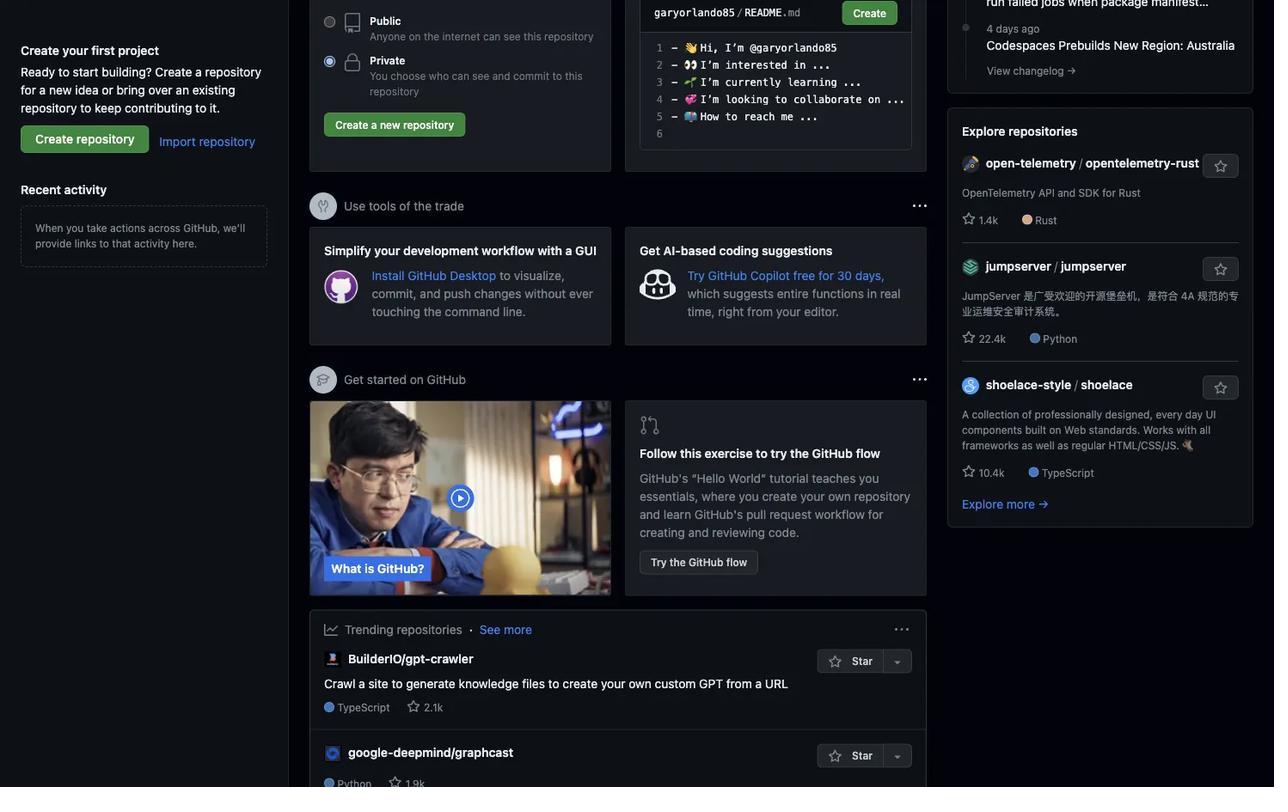 Task type: locate. For each thing, give the bounding box(es) containing it.
1 star button from the top
[[817, 649, 883, 674]]

1 vertical spatial typescript
[[337, 702, 390, 714]]

2 - from the top
[[671, 59, 678, 71]]

star image
[[962, 212, 976, 226], [829, 656, 842, 669], [829, 750, 842, 764]]

a
[[195, 64, 202, 79], [39, 83, 46, 97], [371, 119, 377, 131], [565, 243, 572, 257], [359, 677, 365, 691], [755, 677, 762, 691]]

codespaces prebuilds new region: australia link
[[986, 36, 1239, 54]]

1 star from the top
[[849, 656, 873, 668]]

with
[[538, 243, 562, 257], [1176, 424, 1197, 436]]

star image down jumpserver
[[962, 331, 976, 345]]

professionally
[[1035, 408, 1102, 420]]

1 horizontal spatial this
[[565, 70, 583, 82]]

0 horizontal spatial as
[[1022, 439, 1033, 451]]

@google-deepmind profile image
[[324, 745, 341, 763]]

and right api
[[1058, 187, 1076, 199]]

0 horizontal spatial github's
[[640, 472, 688, 486]]

in for ...
[[794, 59, 806, 71]]

to right how
[[725, 111, 738, 123]]

new
[[49, 83, 72, 97], [380, 119, 400, 131]]

1 horizontal spatial can
[[483, 30, 501, 42]]

0 vertical spatial try
[[687, 268, 705, 282]]

- left the 👀
[[671, 59, 678, 71]]

/ left readme
[[737, 7, 743, 19]]

own left custom
[[629, 677, 651, 691]]

1 vertical spatial see
[[472, 70, 489, 82]]

repository inside private you choose who can see and commit to this repository
[[370, 85, 419, 97]]

github's up essentials,
[[640, 472, 688, 486]]

1 vertical spatial star
[[849, 750, 873, 762]]

0 vertical spatial you
[[66, 222, 84, 234]]

functions
[[812, 286, 864, 300]]

to right site
[[392, 677, 403, 691]]

repo details element
[[324, 700, 788, 716], [324, 776, 513, 787]]

0 vertical spatial repo details element
[[324, 700, 788, 716]]

0 vertical spatial star button
[[817, 649, 883, 674]]

typescript inside 'explore repositories' navigation
[[1042, 467, 1094, 479]]

repository down "choose"
[[370, 85, 419, 97]]

google-deepmind/graphcast link
[[348, 744, 513, 762]]

rust
[[1119, 187, 1141, 199], [1035, 214, 1057, 226]]

1 vertical spatial flow
[[726, 557, 747, 569]]

explore repositories navigation
[[947, 107, 1253, 528]]

with up visualize,
[[538, 243, 562, 257]]

the down creating
[[670, 557, 686, 569]]

in inside 1 - 👋 hi, i'm @garyorlando85 2 - 👀 i'm interested in ... 3 - 🌱 i'm currently learning ... 4 - 💞️ i'm looking to collaborate on ... 5 - 📫 how to reach me ... 6
[[794, 59, 806, 71]]

star image
[[962, 331, 976, 345], [962, 465, 976, 479], [407, 700, 420, 714], [388, 776, 402, 787]]

1 vertical spatial can
[[452, 70, 469, 82]]

ui
[[1206, 408, 1216, 420]]

0 horizontal spatial can
[[452, 70, 469, 82]]

your inside github's "hello world" tutorial teaches you essentials, where you create your own repository and learn github's pull request workflow for creating and reviewing code.
[[800, 490, 825, 504]]

create inside button
[[335, 119, 368, 131]]

repo details element down crawl a site to generate knowledge files to create your own custom gpt from a url
[[324, 700, 788, 716]]

0 vertical spatial star
[[849, 656, 873, 668]]

repository down ready
[[21, 101, 77, 115]]

new inside create your first project ready to start building? create a repository for a new idea or bring over an existing repository to keep contributing to it.
[[49, 83, 72, 97]]

1 horizontal spatial workflow
[[815, 508, 865, 522]]

1 vertical spatial this
[[565, 70, 583, 82]]

1 horizontal spatial see
[[503, 30, 521, 42]]

1 horizontal spatial own
[[828, 490, 851, 504]]

on up "well"
[[1049, 424, 1061, 436]]

for inside create your first project ready to start building? create a repository for a new idea or bring over an existing repository to keep contributing to it.
[[21, 83, 36, 97]]

in down days,
[[867, 286, 877, 300]]

🥾
[[1182, 439, 1193, 451]]

...
[[812, 59, 831, 71], [843, 77, 862, 89], [887, 94, 905, 106], [800, 111, 818, 123]]

0 horizontal spatial create
[[563, 677, 598, 691]]

get inside get ai-based coding suggestions element
[[640, 243, 660, 257]]

0 horizontal spatial of
[[399, 199, 410, 213]]

0 vertical spatial typescript
[[1042, 467, 1094, 479]]

and inside to visualize, commit, and push changes without ever touching the command line.
[[420, 286, 441, 300]]

to inside when you take actions across github, we'll provide links to that activity here.
[[99, 237, 109, 249]]

exercise
[[705, 447, 753, 461]]

when you take actions across github, we'll provide links to that activity here.
[[35, 222, 245, 249]]

0 horizontal spatial 4
[[657, 94, 663, 106]]

lock image
[[342, 52, 363, 73]]

create inside github's "hello world" tutorial teaches you essentials, where you create your own repository and learn github's pull request workflow for creating and reviewing code.
[[762, 490, 797, 504]]

activity up take
[[64, 182, 107, 196]]

opentelemetry api and sdk for rust
[[962, 187, 1141, 199]]

visualize,
[[514, 268, 565, 282]]

explore for explore more →
[[962, 497, 1003, 511]]

0 horizontal spatial new
[[49, 83, 72, 97]]

4 - from the top
[[671, 94, 678, 106]]

workflow up visualize,
[[482, 243, 534, 257]]

simplify
[[324, 243, 371, 257]]

try down creating
[[651, 557, 667, 569]]

to up me
[[775, 94, 787, 106]]

a left gui
[[565, 243, 572, 257]]

0 vertical spatial with
[[538, 243, 562, 257]]

1 horizontal spatial create
[[762, 490, 797, 504]]

1 vertical spatial →
[[1038, 497, 1049, 511]]

repositories
[[1009, 124, 1078, 138], [397, 623, 462, 637]]

/ right style at the top of the page
[[1074, 377, 1078, 392]]

real
[[880, 286, 901, 300]]

2 star from the top
[[849, 750, 873, 762]]

0 horizontal spatial see
[[472, 70, 489, 82]]

2 vertical spatial star image
[[829, 750, 842, 764]]

1 jumpserver from the left
[[986, 259, 1051, 273]]

get right mortar board icon
[[344, 373, 364, 387]]

- left 👋
[[671, 42, 678, 54]]

see right who
[[472, 70, 489, 82]]

this up "hello
[[680, 447, 702, 461]]

provide
[[35, 237, 72, 249]]

to visualize, commit, and push changes without ever touching the command line.
[[372, 268, 593, 319]]

1 vertical spatial repo details element
[[324, 776, 513, 787]]

1 horizontal spatial more
[[1007, 497, 1035, 511]]

bring
[[116, 83, 145, 97]]

for inside 'explore repositories' navigation
[[1102, 187, 1116, 199]]

activity down "across"
[[134, 237, 170, 249]]

a inside button
[[371, 119, 377, 131]]

days
[[996, 22, 1019, 34]]

1 vertical spatial star button
[[817, 744, 883, 768]]

learn
[[664, 508, 691, 522]]

this up 'commit' on the left top
[[524, 30, 541, 42]]

new inside create a new repository button
[[380, 119, 400, 131]]

None submit
[[842, 1, 898, 25]]

None radio
[[324, 56, 335, 67]]

internet
[[442, 30, 480, 42]]

trending repositories · see more
[[345, 623, 532, 637]]

the inside public anyone on the internet can see this repository
[[424, 30, 439, 42]]

currently
[[725, 77, 781, 89]]

0 horizontal spatial repositories
[[397, 623, 462, 637]]

with inside a collection of professionally designed, every day ui components built on web standards. works with all frameworks as well as regular html/css/js. 🥾
[[1176, 424, 1197, 436]]

create right files
[[563, 677, 598, 691]]

0 vertical spatial star this repository image
[[1214, 160, 1228, 174]]

star button left add this repository to a list icon
[[817, 744, 883, 768]]

1 vertical spatial activity
[[134, 237, 170, 249]]

💞️
[[684, 94, 694, 106]]

0 horizontal spatial typescript
[[337, 702, 390, 714]]

star for crawler
[[849, 656, 873, 668]]

repo details element containing typescript
[[324, 700, 788, 716]]

explore down 10.4k
[[962, 497, 1003, 511]]

0 horizontal spatial workflow
[[482, 243, 534, 257]]

2 horizontal spatial this
[[680, 447, 702, 461]]

play image
[[450, 488, 471, 509]]

on
[[409, 30, 421, 42], [868, 94, 880, 106], [410, 373, 424, 387], [1049, 424, 1061, 436]]

0 horizontal spatial try
[[651, 557, 667, 569]]

none radio inside create a new repository element
[[324, 16, 335, 28]]

touching
[[372, 304, 420, 319]]

4 up 5
[[657, 94, 663, 106]]

explore up @open-telemetry profile image
[[962, 124, 1005, 138]]

of
[[399, 199, 410, 213], [1022, 408, 1032, 420]]

to left try
[[756, 447, 768, 461]]

from inside try github copilot free for 30 days, which suggests entire functions in real time, right from your editor.
[[747, 304, 773, 319]]

and down the 'install github desktop'
[[420, 286, 441, 300]]

repository
[[544, 30, 594, 42], [205, 64, 261, 79], [370, 85, 419, 97], [21, 101, 77, 115], [403, 119, 454, 131], [76, 132, 135, 146], [199, 134, 255, 148], [854, 490, 911, 504]]

jumpserver up jumpserver
[[986, 259, 1051, 273]]

create up ready
[[21, 43, 59, 57]]

to left it.
[[195, 101, 206, 115]]

explore
[[962, 124, 1005, 138], [962, 497, 1003, 511]]

... up 'collaborate'
[[843, 77, 862, 89]]

github right started
[[427, 373, 466, 387]]

your
[[62, 43, 88, 57], [374, 243, 400, 257], [776, 304, 801, 319], [800, 490, 825, 504], [601, 677, 625, 691]]

1 horizontal spatial rust
[[1119, 187, 1141, 199]]

you right teaches
[[859, 472, 879, 486]]

1 explore from the top
[[962, 124, 1005, 138]]

1 vertical spatial you
[[859, 472, 879, 486]]

4 days ago codespaces prebuilds new region: australia
[[986, 22, 1235, 52]]

in inside try github copilot free for 30 days, which suggests entire functions in real time, right from your editor.
[[867, 286, 877, 300]]

repository down who
[[403, 119, 454, 131]]

you down world"
[[739, 490, 759, 504]]

in down @garyorlando85
[[794, 59, 806, 71]]

1 horizontal spatial flow
[[856, 447, 880, 461]]

1 vertical spatial get
[[344, 373, 364, 387]]

1 - from the top
[[671, 42, 678, 54]]

4 left days
[[986, 22, 993, 34]]

repositories up telemetry
[[1009, 124, 1078, 138]]

readme
[[745, 7, 782, 19]]

of inside a collection of professionally designed, every day ui components built on web standards. works with all frameworks as well as regular html/css/js. 🥾
[[1022, 408, 1032, 420]]

1 horizontal spatial with
[[1176, 424, 1197, 436]]

1 vertical spatial new
[[380, 119, 400, 131]]

🌱
[[684, 77, 694, 89]]

0 horizontal spatial this
[[524, 30, 541, 42]]

0 vertical spatial get
[[640, 243, 660, 257]]

the down install github desktop link
[[424, 304, 442, 319]]

jumpserver 是广受欢迎的开源堡垒机，是符合 4a 规范的专 业运维安全审计系统。
[[962, 290, 1239, 317]]

knowledge
[[459, 677, 519, 691]]

repo details element down google-deepmind/graphcast link
[[324, 776, 513, 787]]

1 vertical spatial own
[[629, 677, 651, 691]]

why am i seeing this? image
[[913, 199, 927, 213]]

2 vertical spatial you
[[739, 490, 759, 504]]

0 horizontal spatial flow
[[726, 557, 747, 569]]

idea
[[75, 83, 99, 97]]

1 horizontal spatial activity
[[134, 237, 170, 249]]

→ inside 'explore repositories' navigation
[[1038, 497, 1049, 511]]

private you choose who can see and commit to this repository
[[370, 54, 583, 97]]

rust down api
[[1035, 214, 1057, 226]]

from right gpt
[[726, 677, 752, 691]]

repositories up builderio/gpt-crawler
[[397, 623, 462, 637]]

2 star button from the top
[[817, 744, 883, 768]]

- left 💞️
[[671, 94, 678, 106]]

for right sdk
[[1102, 187, 1116, 199]]

from down suggests
[[747, 304, 773, 319]]

📫
[[684, 111, 694, 123]]

0 horizontal spatial activity
[[64, 182, 107, 196]]

4a
[[1181, 290, 1195, 302]]

day
[[1185, 408, 1203, 420]]

github down development at left
[[408, 268, 447, 282]]

3 - from the top
[[671, 77, 678, 89]]

1 vertical spatial 4
[[657, 94, 663, 106]]

on right started
[[410, 373, 424, 387]]

1 horizontal spatial jumpserver
[[1061, 259, 1126, 273]]

create for create repository
[[35, 132, 73, 146]]

for inside try github copilot free for 30 days, which suggests entire functions in real time, right from your editor.
[[818, 268, 834, 282]]

6
[[657, 128, 663, 140]]

for left 30
[[818, 268, 834, 282]]

2 explore from the top
[[962, 497, 1003, 511]]

0 vertical spatial rust
[[1119, 187, 1141, 199]]

1 horizontal spatial get
[[640, 243, 660, 257]]

of for the
[[399, 199, 410, 213]]

view changelog →
[[987, 64, 1076, 77]]

in
[[794, 59, 806, 71], [867, 286, 877, 300]]

github's down where
[[694, 508, 743, 522]]

building?
[[102, 64, 152, 79]]

0 horizontal spatial jumpserver
[[986, 259, 1051, 273]]

1 vertical spatial repositories
[[397, 623, 462, 637]]

0 vertical spatial this
[[524, 30, 541, 42]]

create your first project ready to start building? create a repository for a new idea or bring over an existing repository to keep contributing to it.
[[21, 43, 261, 115]]

of right tools
[[399, 199, 410, 213]]

0 vertical spatial can
[[483, 30, 501, 42]]

repositories inside navigation
[[1009, 124, 1078, 138]]

create a new repository element
[[324, 0, 597, 144]]

1 horizontal spatial in
[[867, 286, 877, 300]]

add this repository to a list image
[[891, 656, 904, 669]]

"hello
[[691, 472, 725, 486]]

gui
[[575, 243, 597, 257]]

and left 'commit' on the left top
[[492, 70, 510, 82]]

0 horizontal spatial →
[[1038, 497, 1049, 511]]

github desktop image
[[324, 270, 358, 304]]

see inside public anyone on the internet can see this repository
[[503, 30, 521, 42]]

github up teaches
[[812, 447, 853, 461]]

explore for explore repositories
[[962, 124, 1005, 138]]

try up which
[[687, 268, 705, 282]]

star left add this repository to a list image
[[849, 656, 873, 668]]

graph image
[[324, 623, 338, 637]]

to inside private you choose who can see and commit to this repository
[[552, 70, 562, 82]]

None radio
[[324, 16, 335, 28]]

0 horizontal spatial get
[[344, 373, 364, 387]]

1 vertical spatial more
[[504, 623, 532, 637]]

0 vertical spatial own
[[828, 490, 851, 504]]

repository down it.
[[199, 134, 255, 148]]

star image for deepmind/graphcast
[[829, 750, 842, 764]]

and down learn
[[688, 526, 709, 540]]

your left custom
[[601, 677, 625, 691]]

star button for builderio/gpt-crawler
[[817, 649, 883, 674]]

to down take
[[99, 237, 109, 249]]

own
[[828, 490, 851, 504], [629, 677, 651, 691]]

workflow down teaches
[[815, 508, 865, 522]]

to inside to visualize, commit, and push changes without ever touching the command line.
[[499, 268, 511, 282]]

more right the see
[[504, 623, 532, 637]]

repository down "keep"
[[76, 132, 135, 146]]

1 vertical spatial github's
[[694, 508, 743, 522]]

@jumpserver profile image
[[962, 259, 979, 276]]

i'm right hi,
[[725, 42, 744, 54]]

1 vertical spatial from
[[726, 677, 752, 691]]

create down tutorial
[[762, 490, 797, 504]]

new left idea
[[49, 83, 72, 97]]

dot fill image
[[959, 21, 973, 34]]

0 vertical spatial github's
[[640, 472, 688, 486]]

2 as from the left
[[1058, 439, 1069, 451]]

→ down "well"
[[1038, 497, 1049, 511]]

your down entire
[[776, 304, 801, 319]]

actions
[[110, 222, 145, 234]]

the right try
[[790, 447, 809, 461]]

your inside create your first project ready to start building? create a repository for a new idea or bring over an existing repository to keep contributing to it.
[[62, 43, 88, 57]]

on inside a collection of professionally designed, every day ui components built on web standards. works with all frameworks as well as regular html/css/js. 🥾
[[1049, 424, 1061, 436]]

1 horizontal spatial try
[[687, 268, 705, 282]]

star image left add this repository to a list image
[[829, 656, 842, 669]]

2 star this repository image from the top
[[1214, 263, 1228, 277]]

1 horizontal spatial new
[[380, 119, 400, 131]]

push
[[444, 286, 471, 300]]

with inside simplify your development workflow with a gui element
[[538, 243, 562, 257]]

0 vertical spatial more
[[1007, 497, 1035, 511]]

on right anyone
[[409, 30, 421, 42]]

0 vertical spatial workflow
[[482, 243, 534, 257]]

1 - 👋 hi, i'm @garyorlando85 2 - 👀 i'm interested in ... 3 - 🌱 i'm currently learning ... 4 - 💞️ i'm looking to collaborate on ... 5 - 📫 how to reach me ... 6
[[657, 42, 905, 140]]

3 star this repository image from the top
[[1214, 382, 1228, 395]]

repository up 'commit' on the left top
[[544, 30, 594, 42]]

typescript down the regular
[[1042, 467, 1094, 479]]

1 horizontal spatial of
[[1022, 408, 1032, 420]]

first
[[91, 43, 115, 57]]

→
[[1067, 64, 1076, 77], [1038, 497, 1049, 511]]

star for deepmind/graphcast
[[849, 750, 873, 762]]

command
[[445, 304, 500, 319]]

free
[[793, 268, 815, 282]]

- left 🌱
[[671, 77, 678, 89]]

a collection of professionally designed, every day ui components built on web standards. works with all frameworks as well as regular html/css/js. 🥾
[[962, 408, 1216, 451]]

create down lock image
[[335, 119, 368, 131]]

explore repositories
[[962, 124, 1078, 138]]

site
[[368, 677, 388, 691]]

of up built
[[1022, 408, 1032, 420]]

and inside 'explore repositories' navigation
[[1058, 187, 1076, 199]]

star this repository image up ui
[[1214, 382, 1228, 395]]

/ up sdk
[[1079, 156, 1083, 170]]

2 repo details element from the top
[[324, 776, 513, 787]]

get ai-based coding suggestions
[[640, 243, 833, 257]]

you inside when you take actions across github, we'll provide links to that activity here.
[[66, 222, 84, 234]]

what is github? element
[[309, 401, 611, 596]]

2 vertical spatial this
[[680, 447, 702, 461]]

region:
[[1142, 38, 1183, 52]]

star this repository image
[[1214, 160, 1228, 174], [1214, 263, 1228, 277], [1214, 382, 1228, 395]]

1 horizontal spatial github's
[[694, 508, 743, 522]]

activity
[[64, 182, 107, 196], [134, 237, 170, 249]]

crawl
[[324, 677, 355, 691]]

1 horizontal spatial 4
[[986, 22, 993, 34]]

on right 'collaborate'
[[868, 94, 880, 106]]

star this repository image right rust
[[1214, 160, 1228, 174]]

2 vertical spatial star this repository image
[[1214, 382, 1228, 395]]

in for real
[[867, 286, 877, 300]]

0 vertical spatial explore
[[962, 124, 1005, 138]]

a left site
[[359, 677, 365, 691]]

own down teaches
[[828, 490, 851, 504]]

try
[[687, 268, 705, 282], [651, 557, 667, 569]]

0 vertical spatial 4
[[986, 22, 993, 34]]

api
[[1038, 187, 1055, 199]]

commit
[[513, 70, 549, 82]]

1 repo details element from the top
[[324, 700, 788, 716]]

commit,
[[372, 286, 417, 300]]

html/css/js.
[[1109, 439, 1179, 451]]

github
[[408, 268, 447, 282], [708, 268, 747, 282], [427, 373, 466, 387], [812, 447, 853, 461], [689, 557, 723, 569]]

the left internet
[[424, 30, 439, 42]]

0 vertical spatial new
[[49, 83, 72, 97]]

can inside public anyone on the internet can see this repository
[[483, 30, 501, 42]]

try inside try github copilot free for 30 days, which suggests entire functions in real time, right from your editor.
[[687, 268, 705, 282]]

1 vertical spatial try
[[651, 557, 667, 569]]

1 vertical spatial star image
[[829, 656, 842, 669]]

your inside simplify your development workflow with a gui element
[[374, 243, 400, 257]]

1 star this repository image from the top
[[1214, 160, 1228, 174]]

jumpserver
[[962, 290, 1020, 302]]

github inside try github copilot free for 30 days, which suggests entire functions in real time, right from your editor.
[[708, 268, 747, 282]]

0 horizontal spatial you
[[66, 222, 84, 234]]

0 vertical spatial see
[[503, 30, 521, 42]]

1 vertical spatial star this repository image
[[1214, 263, 1228, 277]]

1 vertical spatial in
[[867, 286, 877, 300]]

5 - from the top
[[671, 111, 678, 123]]

try for try github copilot free for 30 days, which suggests entire functions in real time, right from your editor.
[[687, 268, 705, 282]]

tools image
[[316, 199, 330, 213]]

create repository link
[[21, 126, 149, 153]]

star button left add this repository to a list image
[[817, 649, 883, 674]]

1 horizontal spatial typescript
[[1042, 467, 1094, 479]]

choose
[[391, 70, 426, 82]]

1 horizontal spatial as
[[1058, 439, 1069, 451]]

1 vertical spatial of
[[1022, 408, 1032, 420]]

0 vertical spatial create
[[762, 490, 797, 504]]

0 vertical spatial in
[[794, 59, 806, 71]]

the left trade
[[414, 199, 432, 213]]

1 horizontal spatial repositories
[[1009, 124, 1078, 138]]

try for try the github flow
[[651, 557, 667, 569]]

your down teaches
[[800, 490, 825, 504]]

editor.
[[804, 304, 839, 319]]

your up install
[[374, 243, 400, 257]]

url
[[765, 677, 788, 691]]



Task type: describe. For each thing, give the bounding box(es) containing it.
can inside private you choose who can see and commit to this repository
[[452, 70, 469, 82]]

and up creating
[[640, 508, 660, 522]]

... right me
[[800, 111, 818, 123]]

@open-telemetry profile image
[[962, 155, 979, 173]]

on inside public anyone on the internet can see this repository
[[409, 30, 421, 42]]

standards.
[[1089, 424, 1140, 436]]

get ai-based coding suggestions element
[[625, 227, 927, 346]]

flow inside try the github flow link
[[726, 557, 747, 569]]

coding
[[719, 243, 759, 257]]

0 horizontal spatial more
[[504, 623, 532, 637]]

0 vertical spatial star image
[[962, 212, 976, 226]]

here.
[[172, 237, 197, 249]]

get for get ai-based coding suggestions
[[640, 243, 660, 257]]

star this repository image for open-telemetry / opentelemetry-rust
[[1214, 160, 1228, 174]]

a up the existing
[[195, 64, 202, 79]]

repository inside public anyone on the internet can see this repository
[[544, 30, 594, 42]]

4 inside 4 days ago codespaces prebuilds new region: australia
[[986, 22, 993, 34]]

tutorial
[[770, 472, 809, 486]]

to right files
[[548, 677, 559, 691]]

more inside 'explore repositories' navigation
[[1007, 497, 1035, 511]]

what
[[331, 562, 362, 576]]

deepmind/graphcast
[[393, 746, 513, 760]]

this inside private you choose who can see and commit to this repository
[[565, 70, 583, 82]]

frameworks
[[962, 439, 1019, 451]]

why am i seeing this? image
[[913, 373, 927, 387]]

1.4k
[[976, 214, 998, 226]]

是广受欢迎的开源堡垒机，是符合
[[1023, 290, 1178, 302]]

pull
[[746, 508, 766, 522]]

git pull request image
[[640, 415, 660, 436]]

simplify your development workflow with a gui
[[324, 243, 597, 257]]

ai-
[[663, 243, 681, 257]]

1 as from the left
[[1022, 439, 1033, 451]]

4 inside 1 - 👋 hi, i'm @garyorlando85 2 - 👀 i'm interested in ... 3 - 🌱 i'm currently learning ... 4 - 💞️ i'm looking to collaborate on ... 5 - 📫 how to reach me ... 6
[[657, 94, 663, 106]]

/ up 是广受欢迎的开源堡垒机，是符合
[[1054, 259, 1058, 273]]

and inside private you choose who can see and commit to this repository
[[492, 70, 510, 82]]

github inside simplify your development workflow with a gui element
[[408, 268, 447, 282]]

try the github flow element
[[625, 401, 927, 596]]

ready
[[21, 64, 55, 79]]

an
[[176, 83, 189, 97]]

recent activity
[[21, 182, 107, 196]]

star this repository image for jumpserver / jumpserver
[[1214, 263, 1228, 277]]

explore more → link
[[962, 497, 1049, 511]]

workflow inside github's "hello world" tutorial teaches you essentials, where you create your own repository and learn github's pull request workflow for creating and reviewing code.
[[815, 508, 865, 522]]

time,
[[687, 304, 715, 319]]

@garyorlando85
[[750, 42, 837, 54]]

... up learning
[[812, 59, 831, 71]]

repository inside button
[[403, 119, 454, 131]]

star image for 2.1k
[[407, 700, 420, 714]]

crawler
[[430, 652, 473, 666]]

open-telemetry / opentelemetry-rust
[[986, 156, 1199, 170]]

i'm up how
[[700, 94, 719, 106]]

google-deepmind/graphcast
[[348, 746, 513, 760]]

see
[[480, 623, 501, 637]]

see inside private you choose who can see and commit to this repository
[[472, 70, 489, 82]]

on inside 1 - 👋 hi, i'm @garyorlando85 2 - 👀 i'm interested in ... 3 - 🌱 i'm currently learning ... 4 - 💞️ i'm looking to collaborate on ... 5 - 📫 how to reach me ... 6
[[868, 94, 880, 106]]

files
[[522, 677, 545, 691]]

entire
[[777, 286, 809, 300]]

i'm down hi,
[[700, 59, 719, 71]]

opentelemetry-
[[1086, 156, 1176, 170]]

google-
[[348, 746, 393, 760]]

suggestions
[[762, 243, 833, 257]]

star image for 22.4k
[[962, 331, 976, 345]]

collaborate
[[794, 94, 862, 106]]

that
[[112, 237, 131, 249]]

learning
[[787, 77, 837, 89]]

we'll
[[223, 222, 245, 234]]

2.1k link
[[407, 700, 443, 714]]

create for create a new repository
[[335, 119, 368, 131]]

started
[[367, 373, 407, 387]]

2
[[657, 59, 663, 71]]

development
[[403, 243, 479, 257]]

tools
[[369, 199, 396, 213]]

for inside github's "hello world" tutorial teaches you essentials, where you create your own repository and learn github's pull request workflow for creating and reviewing code.
[[868, 508, 883, 522]]

to left start
[[58, 64, 70, 79]]

reach
[[744, 111, 775, 123]]

over
[[148, 83, 172, 97]]

recent
[[21, 182, 61, 196]]

22.4k
[[976, 333, 1006, 345]]

star button for google-deepmind/graphcast
[[817, 744, 883, 768]]

0 horizontal spatial own
[[629, 677, 651, 691]]

1 horizontal spatial you
[[739, 490, 759, 504]]

prebuilds
[[1059, 38, 1111, 52]]

what is github? image
[[310, 401, 610, 595]]

own inside github's "hello world" tutorial teaches you essentials, where you create your own repository and learn github's pull request workflow for creating and reviewing code.
[[828, 490, 851, 504]]

create for create your first project ready to start building? create a repository for a new idea or bring over an existing repository to keep contributing to it.
[[21, 43, 59, 57]]

rust
[[1176, 156, 1199, 170]]

none radio inside create a new repository element
[[324, 56, 335, 67]]

regular
[[1072, 439, 1106, 451]]

try the github flow link
[[640, 551, 758, 575]]

components
[[962, 424, 1022, 436]]

star image for 10.4k
[[962, 465, 976, 479]]

links
[[74, 237, 96, 249]]

@builderio profile image
[[324, 651, 341, 668]]

import
[[159, 134, 196, 148]]

1
[[657, 42, 663, 54]]

of for professionally
[[1022, 408, 1032, 420]]

repositories for trending
[[397, 623, 462, 637]]

try github copilot free for 30 days, link
[[687, 268, 885, 282]]

builderio/gpt-
[[348, 652, 430, 666]]

your inside try github copilot free for 30 days, which suggests entire functions in real time, right from your editor.
[[776, 304, 801, 319]]

try
[[771, 447, 787, 461]]

a down ready
[[39, 83, 46, 97]]

this inside public anyone on the internet can see this repository
[[524, 30, 541, 42]]

mortar board image
[[316, 373, 330, 387]]

simplify your development workflow with a gui element
[[309, 227, 611, 346]]

garyorlando85 / readme .md
[[654, 7, 801, 19]]

create up an
[[155, 64, 192, 79]]

0 vertical spatial activity
[[64, 182, 107, 196]]

github inside try the github flow link
[[689, 557, 723, 569]]

open-
[[986, 156, 1020, 170]]

👀
[[684, 59, 694, 71]]

changes
[[474, 286, 521, 300]]

style
[[1043, 377, 1071, 392]]

→ for view changelog →
[[1067, 64, 1076, 77]]

public
[[370, 15, 401, 27]]

规范的专
[[1198, 290, 1239, 302]]

anyone
[[370, 30, 406, 42]]

... right 'collaborate'
[[887, 94, 905, 106]]

is
[[365, 562, 374, 576]]

code.
[[768, 526, 799, 540]]

repository inside github's "hello world" tutorial teaches you essentials, where you create your own repository and learn github's pull request workflow for creating and reviewing code.
[[854, 490, 911, 504]]

shoelace
[[1081, 377, 1133, 392]]

0 horizontal spatial rust
[[1035, 214, 1057, 226]]

builderio/gpt-crawler
[[348, 652, 473, 666]]

2 horizontal spatial you
[[859, 472, 879, 486]]

i'm right 🌱
[[700, 77, 719, 89]]

2 jumpserver from the left
[[1061, 259, 1126, 273]]

use
[[344, 199, 366, 213]]

existing
[[192, 83, 235, 97]]

👋
[[684, 42, 694, 54]]

generate
[[406, 677, 455, 691]]

create a new repository button
[[324, 113, 465, 137]]

crawl a site to generate knowledge files to create your own custom gpt from a url
[[324, 677, 788, 691]]

follow this exercise to try the github flow
[[640, 447, 880, 461]]

repo image
[[342, 13, 363, 34]]

repository up the existing
[[205, 64, 261, 79]]

the inside to visualize, commit, and push changes without ever touching the command line.
[[424, 304, 442, 319]]

activity inside when you take actions across github, we'll provide links to that activity here.
[[134, 237, 170, 249]]

star this repository image for shoelace-style / shoelace
[[1214, 382, 1228, 395]]

install
[[372, 268, 404, 282]]

try github copilot free for 30 days, which suggests entire functions in real time, right from your editor.
[[687, 268, 901, 319]]

@shoelace-style profile image
[[962, 377, 979, 394]]

feed item heading menu image
[[895, 623, 909, 637]]

to down idea
[[80, 101, 91, 115]]

keep
[[95, 101, 121, 115]]

public anyone on the internet can see this repository
[[370, 15, 594, 42]]

to inside try the github flow element
[[756, 447, 768, 461]]

·
[[469, 623, 473, 637]]

add this repository to a list image
[[891, 750, 904, 764]]

1 vertical spatial create
[[563, 677, 598, 691]]

→ for explore more →
[[1038, 497, 1049, 511]]

this inside try the github flow element
[[680, 447, 702, 461]]

codespaces
[[986, 38, 1055, 52]]

import repository link
[[159, 134, 255, 148]]

take
[[87, 222, 107, 234]]

a left url
[[755, 677, 762, 691]]

gpt
[[699, 677, 723, 691]]

get for get started on github
[[344, 373, 364, 387]]

repositories for explore
[[1009, 124, 1078, 138]]

start
[[73, 64, 98, 79]]

star image down google-
[[388, 776, 402, 787]]

star image for crawler
[[829, 656, 842, 669]]

install github desktop
[[372, 268, 499, 282]]

0 vertical spatial flow
[[856, 447, 880, 461]]

changelog
[[1013, 64, 1064, 77]]

try the github flow
[[651, 557, 747, 569]]

it.
[[210, 101, 220, 115]]



Task type: vqa. For each thing, say whether or not it's contained in the screenshot.
Script
no



